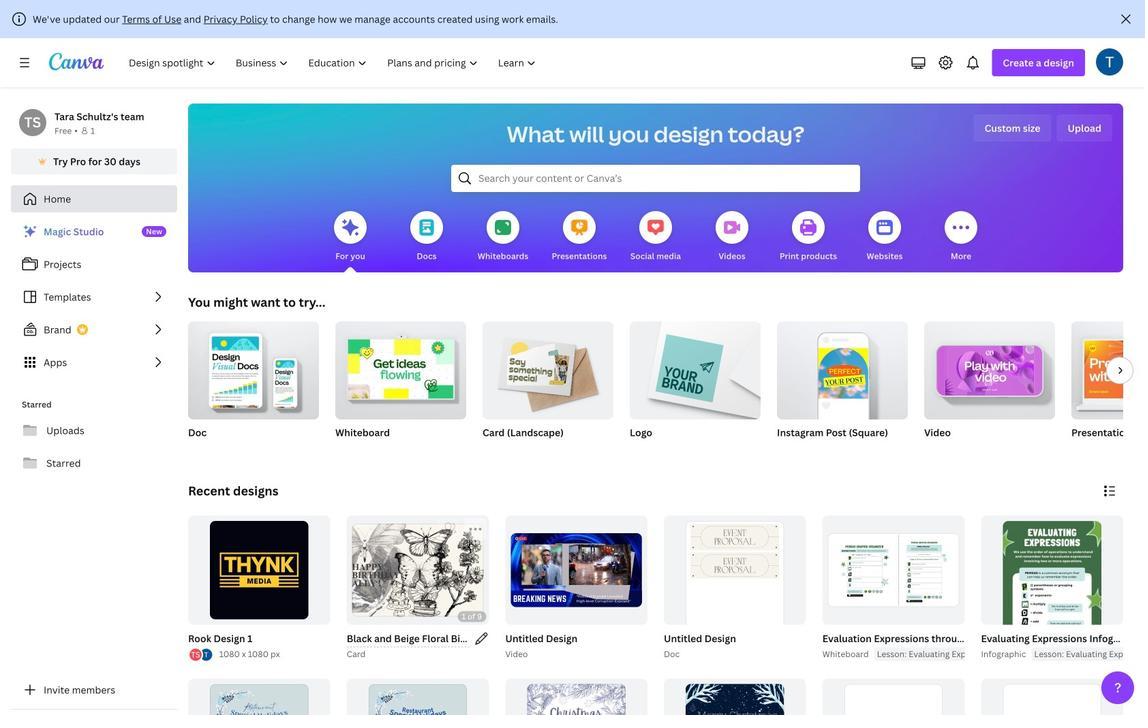 Task type: locate. For each thing, give the bounding box(es) containing it.
0 vertical spatial list
[[11, 218, 177, 376]]

0 horizontal spatial list
[[11, 218, 177, 376]]

group
[[335, 316, 466, 457], [335, 316, 466, 420], [483, 316, 614, 457], [483, 316, 614, 420], [630, 316, 761, 457], [630, 316, 761, 420], [777, 316, 908, 457], [777, 316, 908, 420], [924, 316, 1055, 457], [924, 316, 1055, 420], [188, 322, 319, 457], [1072, 322, 1145, 457], [1072, 322, 1145, 420], [185, 516, 330, 663], [344, 516, 518, 662], [347, 516, 489, 625], [503, 516, 648, 662], [505, 516, 648, 625], [661, 516, 806, 662], [664, 516, 806, 661], [820, 516, 1075, 662], [823, 516, 965, 625], [979, 516, 1145, 716], [981, 516, 1123, 716], [188, 679, 330, 716], [347, 679, 489, 716], [505, 679, 648, 716], [664, 679, 806, 716], [823, 679, 965, 716], [981, 679, 1123, 716]]

1 vertical spatial list
[[188, 648, 214, 663]]

1 horizontal spatial list
[[188, 648, 214, 663]]

list
[[11, 218, 177, 376], [188, 648, 214, 663]]

top level navigation element
[[120, 49, 548, 76]]

None search field
[[451, 165, 860, 192]]



Task type: describe. For each thing, give the bounding box(es) containing it.
tara schultz's team element
[[19, 109, 46, 136]]

Search search field
[[479, 166, 833, 192]]

tara schultz image
[[1096, 48, 1123, 76]]

tara schultz's team image
[[19, 109, 46, 136]]



Task type: vqa. For each thing, say whether or not it's contained in the screenshot.
list to the right
yes



